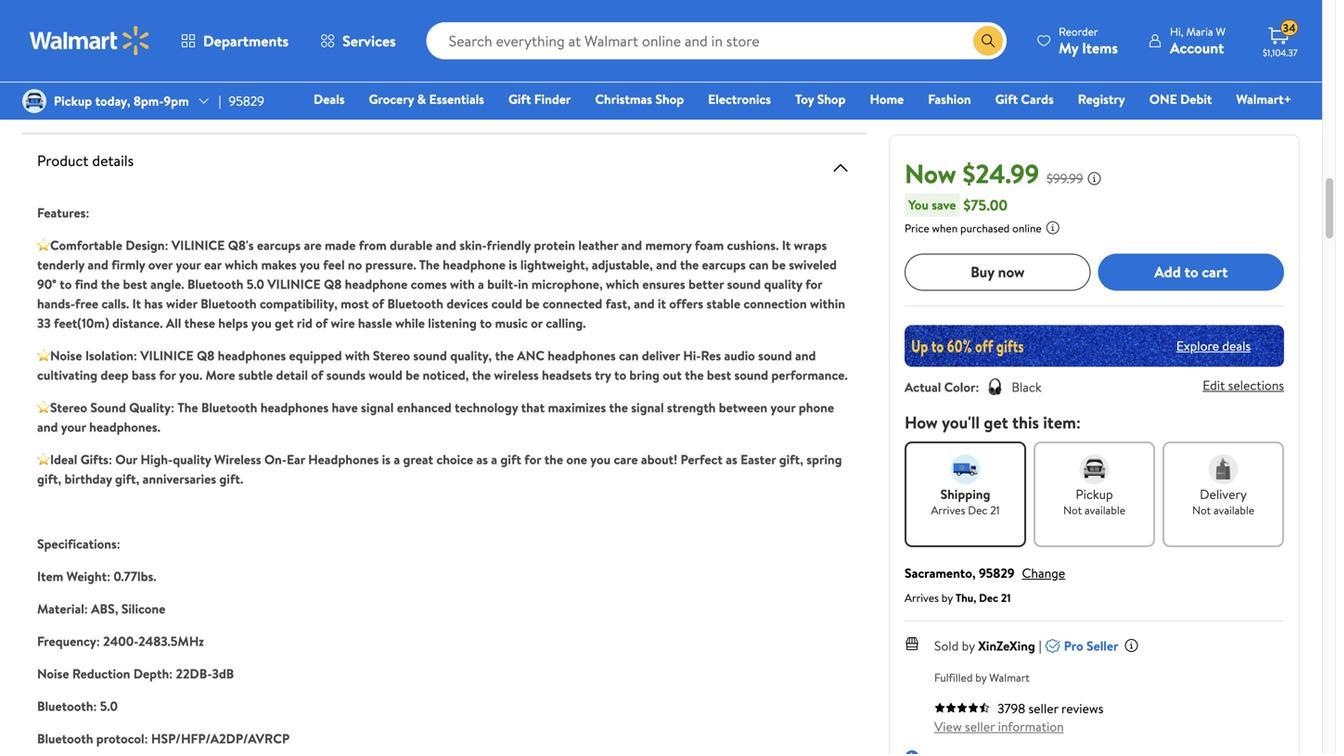 Task type: vqa. For each thing, say whether or not it's contained in the screenshot.
the right |
yes



Task type: describe. For each thing, give the bounding box(es) containing it.
have
[[332, 399, 358, 417]]

0 vertical spatial of
[[372, 295, 384, 313]]

reorder
[[1059, 24, 1098, 39]]

sold
[[935, 637, 959, 655]]

q8 inside vilinice q8 headphones equipped with stereo sound quality, the anc headphones can deliver hi-res audio sound and cultivating deep bass for you. more subtle detail of sounds would be noticed, the wireless headsets try to bring out the best sound performance.
[[197, 347, 215, 365]]

view seller information
[[935, 718, 1064, 736]]

for inside : our high-quality wireless on-ear headphones is a great choice as a gift for the one you care about! perfect as easter gift, spring gift, birthday gift, anniversaries gift.
[[525, 451, 541, 469]]

vilinice for earcups
[[172, 236, 225, 254]]

wire
[[331, 314, 355, 332]]

items
[[1082, 38, 1118, 58]]

edit selections
[[1203, 376, 1285, 394]]

subtle
[[238, 366, 273, 384]]

reviews
[[1062, 700, 1104, 718]]

or
[[531, 314, 543, 332]]

technology
[[455, 399, 518, 417]]

1 as from the left
[[476, 451, 488, 469]]

2 horizontal spatial gift,
[[779, 451, 804, 469]]

explore
[[1177, 337, 1220, 355]]

1 vertical spatial vilinice
[[267, 275, 321, 293]]

could
[[492, 295, 523, 313]]

bass
[[132, 366, 156, 384]]

noise
[[37, 665, 69, 683]]

pickup for today,
[[54, 92, 92, 110]]

frequency: 2400-2483.5mhz
[[37, 633, 204, 651]]

sounds
[[326, 366, 366, 384]]

now $24.99
[[905, 155, 1039, 192]]

of inside vilinice q8 headphones equipped with stereo sound quality, the anc headphones can deliver hi-res audio sound and cultivating deep bass for you. more subtle detail of sounds would be noticed, the wireless headsets try to bring out the best sound performance.
[[311, 366, 323, 384]]

and down memory
[[656, 256, 677, 274]]

the inside "the bluetooth headphones have signal enhanced technology that maximizes the signal strength between your phone and your headphones."
[[178, 399, 198, 417]]

details
[[92, 150, 134, 171]]

1 horizontal spatial get
[[984, 411, 1009, 434]]

vilinice q8 headphones equipped with stereo sound quality, the anc headphones can deliver hi-res audio sound and cultivating deep bass for you. more subtle detail of sounds would be noticed, the wireless headsets try to bring out the best sound performance.
[[37, 347, 848, 384]]

0.77lbs.
[[114, 568, 156, 586]]

pro
[[1064, 637, 1084, 655]]

rid
[[297, 314, 313, 332]]

quality inside 'vilinice q8's earcups are made from durable and skin-friendly protein leather and memory foam cushions. it wraps tenderly and firmly over your ear which makes you feel no pressure. the headphone is lightweight, adjustable, and the earcups can be swiveled 90° to find the best angle. bluetooth 5.0 vilinice q8 headphone comes with a built-in microphone, which ensures better sound quality for hands-free calls. it has wider bluetooth compatibility, most of bluetooth devices could be connected fast, and it offers stable connection within 33 feet(10m) distance. all these helps you get rid of wire hassle while listening to music or calling.'
[[764, 275, 803, 293]]

maximizes
[[548, 399, 606, 417]]

not for delivery
[[1193, 502, 1211, 518]]

2483.5mhz
[[138, 633, 204, 651]]

dec inside shipping arrives dec 21
[[968, 502, 988, 518]]

1 vertical spatial earcups
[[702, 256, 746, 274]]

no
[[348, 256, 362, 274]]

can inside vilinice q8 headphones equipped with stereo sound quality, the anc headphones can deliver hi-res audio sound and cultivating deep bass for you. more subtle detail of sounds would be noticed, the wireless headsets try to bring out the best sound performance.
[[619, 347, 639, 365]]

90°
[[37, 275, 57, 293]]

4 product group from the left
[[659, 0, 830, 55]]

hi-
[[683, 347, 701, 365]]

0 vertical spatial be
[[772, 256, 786, 274]]

33
[[37, 314, 51, 332]]

lightweight,
[[521, 256, 589, 274]]

1 vertical spatial headphone
[[345, 275, 408, 293]]

legal information image
[[1046, 220, 1061, 235]]

3798
[[998, 700, 1026, 718]]

fast,
[[606, 295, 631, 313]]

material:
[[37, 600, 88, 618]]

gift for gift finder
[[509, 90, 531, 108]]

can inside 'vilinice q8's earcups are made from durable and skin-friendly protein leather and memory foam cushions. it wraps tenderly and firmly over your ear which makes you feel no pressure. the headphone is lightweight, adjustable, and the earcups can be swiveled 90° to find the best angle. bluetooth 5.0 vilinice q8 headphone comes with a built-in microphone, which ensures better sound quality for hands-free calls. it has wider bluetooth compatibility, most of bluetooth devices could be connected fast, and it offers stable connection within 33 feet(10m) distance. all these helps you get rid of wire hassle while listening to music or calling.'
[[749, 256, 769, 274]]

headphones up headsets
[[548, 347, 616, 365]]

deals link
[[305, 89, 353, 109]]

try
[[595, 366, 611, 384]]

departments
[[203, 31, 289, 51]]

audio
[[724, 347, 755, 365]]

34
[[1283, 20, 1296, 36]]

⭐ideal
[[37, 451, 77, 469]]

tenderly
[[37, 256, 84, 274]]

walmart
[[990, 670, 1030, 686]]

protein
[[534, 236, 575, 254]]

within
[[810, 295, 846, 313]]

you
[[909, 196, 929, 214]]

up to sixty percent off deals. shop now. image
[[905, 325, 1285, 367]]

and up adjustable,
[[622, 236, 642, 254]]

gift.
[[219, 470, 243, 488]]

with inside vilinice q8 headphones equipped with stereo sound quality, the anc headphones can deliver hi-res audio sound and cultivating deep bass for you. more subtle detail of sounds would be noticed, the wireless headsets try to bring out the best sound performance.
[[345, 347, 370, 365]]

performance.
[[772, 366, 848, 384]]

1 signal from the left
[[361, 399, 394, 417]]

in
[[518, 275, 529, 293]]

spring
[[807, 451, 842, 469]]

registry link
[[1070, 89, 1134, 109]]

about this item
[[22, 84, 148, 110]]

2 vertical spatial your
[[61, 418, 86, 436]]

with inside 'vilinice q8's earcups are made from durable and skin-friendly protein leather and memory foam cushions. it wraps tenderly and firmly over your ear which makes you feel no pressure. the headphone is lightweight, adjustable, and the earcups can be swiveled 90° to find the best angle. bluetooth 5.0 vilinice q8 headphone comes with a built-in microphone, which ensures better sound quality for hands-free calls. it has wider bluetooth compatibility, most of bluetooth devices could be connected fast, and it offers stable connection within 33 feet(10m) distance. all these helps you get rid of wire hassle while listening to music or calling.'
[[450, 275, 475, 293]]

learn more about strikethrough prices image
[[1087, 171, 1102, 186]]

0 vertical spatial this
[[77, 84, 107, 110]]

4.306 stars out of 5, based on 3798 seller reviews element
[[935, 702, 990, 714]]

care
[[614, 451, 638, 469]]

1 vertical spatial which
[[606, 275, 639, 293]]

1 horizontal spatial be
[[526, 295, 540, 313]]

angle.
[[150, 275, 184, 293]]

seller for view
[[965, 718, 995, 736]]

search icon image
[[981, 33, 996, 48]]

shipping
[[941, 485, 991, 503]]

to inside vilinice q8 headphones equipped with stereo sound quality, the anc headphones can deliver hi-res audio sound and cultivating deep bass for you. more subtle detail of sounds would be noticed, the wireless headsets try to bring out the best sound performance.
[[614, 366, 627, 384]]

by for fulfilled
[[976, 670, 987, 686]]

seller
[[1087, 637, 1119, 655]]

95829 for |
[[229, 92, 264, 110]]

change button
[[1022, 564, 1066, 582]]

: inside : our high-quality wireless on-ear headphones is a great choice as a gift for the one you care about! perfect as easter gift, spring gift, birthday gift, anniversaries gift.
[[109, 451, 112, 469]]

by inside sacramento, 95829 change arrives by thu, dec 21
[[942, 590, 953, 606]]

⭐stereo
[[37, 399, 87, 417]]

5.0 inside 'vilinice q8's earcups are made from durable and skin-friendly protein leather and memory foam cushions. it wraps tenderly and firmly over your ear which makes you feel no pressure. the headphone is lightweight, adjustable, and the earcups can be swiveled 90° to find the best angle. bluetooth 5.0 vilinice q8 headphone comes with a built-in microphone, which ensures better sound quality for hands-free calls. it has wider bluetooth compatibility, most of bluetooth devices could be connected fast, and it offers stable connection within 33 feet(10m) distance. all these helps you get rid of wire hassle while listening to music or calling.'
[[247, 275, 264, 293]]

to left the music
[[480, 314, 492, 332]]

3 product group from the left
[[448, 0, 619, 55]]

toy shop link
[[787, 89, 854, 109]]

and left it
[[634, 295, 655, 313]]

protocol:
[[96, 730, 148, 748]]

item weight: 0.77lbs.
[[37, 568, 156, 586]]

best inside 'vilinice q8's earcups are made from durable and skin-friendly protein leather and memory foam cushions. it wraps tenderly and firmly over your ear which makes you feel no pressure. the headphone is lightweight, adjustable, and the earcups can be swiveled 90° to find the best angle. bluetooth 5.0 vilinice q8 headphone comes with a built-in microphone, which ensures better sound quality for hands-free calls. it has wider bluetooth compatibility, most of bluetooth devices could be connected fast, and it offers stable connection within 33 feet(10m) distance. all these helps you get rid of wire hassle while listening to music or calling.'
[[123, 275, 147, 293]]

item
[[37, 568, 63, 586]]

all
[[166, 314, 181, 332]]

gift finder link
[[500, 89, 579, 109]]

the inside : our high-quality wireless on-ear headphones is a great choice as a gift for the one you care about! perfect as easter gift, spring gift, birthday gift, anniversaries gift.
[[545, 451, 563, 469]]

headphones for sound
[[218, 347, 286, 365]]

1 horizontal spatial headphone
[[443, 256, 506, 274]]

services
[[343, 31, 396, 51]]

sound down audio
[[735, 366, 769, 384]]

21 inside sacramento, 95829 change arrives by thu, dec 21
[[1001, 590, 1011, 606]]

today,
[[95, 92, 130, 110]]

1 horizontal spatial :
[[976, 378, 980, 396]]

specifications:
[[37, 535, 120, 553]]

available for pickup
[[1085, 502, 1126, 518]]

the down the 'hi-' in the right of the page
[[685, 366, 704, 384]]

essentials
[[429, 90, 484, 108]]

home link
[[862, 89, 913, 109]]

95829 for sacramento,
[[979, 564, 1015, 582]]

1 vertical spatial you
[[251, 314, 272, 332]]

0 horizontal spatial a
[[394, 451, 400, 469]]

9pm
[[164, 92, 189, 110]]

maria
[[1187, 24, 1214, 39]]

21 inside shipping arrives dec 21
[[991, 502, 1000, 518]]

bluetooth up while
[[387, 295, 444, 313]]

by for sold
[[962, 637, 975, 655]]

the up wireless
[[495, 347, 514, 365]]

and inside "the bluetooth headphones have signal enhanced technology that maximizes the signal strength between your phone and your headphones."
[[37, 418, 58, 436]]

sound inside 'vilinice q8's earcups are made from durable and skin-friendly protein leather and memory foam cushions. it wraps tenderly and firmly over your ear which makes you feel no pressure. the headphone is lightweight, adjustable, and the earcups can be swiveled 90° to find the best angle. bluetooth 5.0 vilinice q8 headphone comes with a built-in microphone, which ensures better sound quality for hands-free calls. it has wider bluetooth compatibility, most of bluetooth devices could be connected fast, and it offers stable connection within 33 feet(10m) distance. all these helps you get rid of wire hassle while listening to music or calling.'
[[727, 275, 761, 293]]

wraps
[[794, 236, 827, 254]]

home
[[870, 90, 904, 108]]

swiveled
[[789, 256, 837, 274]]

bluetooth down ear
[[187, 275, 244, 293]]

while
[[395, 314, 425, 332]]

0 horizontal spatial which
[[225, 256, 258, 274]]

: our high-quality wireless on-ear headphones is a great choice as a gift for the one you care about! perfect as easter gift, spring gift, birthday gift, anniversaries gift.
[[37, 451, 842, 488]]

bring
[[630, 366, 660, 384]]

feet(10m)
[[54, 314, 109, 332]]

the bluetooth headphones have signal enhanced technology that maximizes the signal strength between your phone and your headphones.
[[37, 399, 834, 436]]

for inside vilinice q8 headphones equipped with stereo sound quality, the anc headphones can deliver hi-res audio sound and cultivating deep bass for you. more subtle detail of sounds would be noticed, the wireless headsets try to bring out the best sound performance.
[[159, 366, 176, 384]]

has
[[144, 295, 163, 313]]

noise reduction depth: 22db-3db
[[37, 665, 234, 683]]

is inside 'vilinice q8's earcups are made from durable and skin-friendly protein leather and memory foam cushions. it wraps tenderly and firmly over your ear which makes you feel no pressure. the headphone is lightweight, adjustable, and the earcups can be swiveled 90° to find the best angle. bluetooth 5.0 vilinice q8 headphone comes with a built-in microphone, which ensures better sound quality for hands-free calls. it has wider bluetooth compatibility, most of bluetooth devices could be connected fast, and it offers stable connection within 33 feet(10m) distance. all these helps you get rid of wire hassle while listening to music or calling.'
[[509, 256, 517, 274]]

w
[[1216, 24, 1226, 39]]

price
[[905, 220, 930, 236]]

to right 90°
[[60, 275, 72, 293]]

2 horizontal spatial a
[[491, 451, 498, 469]]

dec inside sacramento, 95829 change arrives by thu, dec 21
[[979, 590, 999, 606]]

0 vertical spatial you
[[300, 256, 320, 274]]

one
[[567, 451, 587, 469]]

stereo
[[373, 347, 410, 365]]

xinzexing
[[978, 637, 1036, 655]]

your inside 'vilinice q8's earcups are made from durable and skin-friendly protein leather and memory foam cushions. it wraps tenderly and firmly over your ear which makes you feel no pressure. the headphone is lightweight, adjustable, and the earcups can be swiveled 90° to find the best angle. bluetooth 5.0 vilinice q8 headphone comes with a built-in microphone, which ensures better sound quality for hands-free calls. it has wider bluetooth compatibility, most of bluetooth devices could be connected fast, and it offers stable connection within 33 feet(10m) distance. all these helps you get rid of wire hassle while listening to music or calling.'
[[176, 256, 201, 274]]



Task type: locate. For each thing, give the bounding box(es) containing it.
0 horizontal spatial the
[[178, 399, 198, 417]]

and down ⭐comfortable design:
[[88, 256, 108, 274]]

0 horizontal spatial 5.0
[[100, 697, 118, 716]]

q8 inside 'vilinice q8's earcups are made from durable and skin-friendly protein leather and memory foam cushions. it wraps tenderly and firmly over your ear which makes you feel no pressure. the headphone is lightweight, adjustable, and the earcups can be swiveled 90° to find the best angle. bluetooth 5.0 vilinice q8 headphone comes with a built-in microphone, which ensures better sound quality for hands-free calls. it has wider bluetooth compatibility, most of bluetooth devices could be connected fast, and it offers stable connection within 33 feet(10m) distance. all these helps you get rid of wire hassle while listening to music or calling.'
[[324, 275, 342, 293]]

sound up noticed,
[[413, 347, 447, 365]]

add to cart
[[1155, 262, 1228, 282]]

deliver
[[642, 347, 680, 365]]

1 horizontal spatial you
[[300, 256, 320, 274]]

actual color :
[[905, 378, 980, 396]]

0 horizontal spatial be
[[406, 366, 420, 384]]

2 as from the left
[[726, 451, 738, 469]]

0 vertical spatial vilinice
[[172, 236, 225, 254]]

1 horizontal spatial |
[[1039, 637, 1042, 655]]

sound right audio
[[758, 347, 792, 365]]

0 horizontal spatial |
[[219, 92, 221, 110]]

anniversaries
[[143, 470, 216, 488]]

gift left cards
[[996, 90, 1018, 108]]

the up calls.
[[101, 275, 120, 293]]

vilinice for headphones
[[140, 347, 194, 365]]

0 vertical spatial which
[[225, 256, 258, 274]]

product group up gift finder
[[448, 0, 619, 55]]

reduction
[[72, 665, 130, 683]]

0 vertical spatial 95829
[[229, 92, 264, 110]]

1 vertical spatial the
[[178, 399, 198, 417]]

christmas shop link
[[587, 89, 693, 109]]

1 vertical spatial be
[[526, 295, 540, 313]]

product group up electronics link
[[659, 0, 830, 55]]

1 horizontal spatial it
[[782, 236, 791, 254]]

vilinice q8's earcups are made from durable and skin-friendly protein leather and memory foam cushions. it wraps tenderly and firmly over your ear which makes you feel no pressure. the headphone is lightweight, adjustable, and the earcups can be swiveled 90° to find the best angle. bluetooth 5.0 vilinice q8 headphone comes with a built-in microphone, which ensures better sound quality for hands-free calls. it has wider bluetooth compatibility, most of bluetooth devices could be connected fast, and it offers stable connection within 33 feet(10m) distance. all these helps you get rid of wire hassle while listening to music or calling.
[[37, 236, 846, 332]]

headphone
[[443, 256, 506, 274], [345, 275, 408, 293]]

vilinice inside vilinice q8 headphones equipped with stereo sound quality, the anc headphones can deliver hi-res audio sound and cultivating deep bass for you. more subtle detail of sounds would be noticed, the wireless headsets try to bring out the best sound performance.
[[140, 347, 194, 365]]

1 not from the left
[[1064, 502, 1082, 518]]

1 gift from the left
[[509, 90, 531, 108]]

0 horizontal spatial it
[[132, 295, 141, 313]]

pickup not available
[[1064, 485, 1126, 518]]

view
[[935, 718, 962, 736]]

arrives
[[931, 502, 966, 518], [905, 590, 939, 606]]

available down intent image for pickup
[[1085, 502, 1126, 518]]

your left 'phone'
[[771, 399, 796, 417]]

1 vertical spatial it
[[132, 295, 141, 313]]

intent image for shipping image
[[951, 455, 981, 484]]

1 horizontal spatial this
[[1013, 411, 1039, 434]]

you down are
[[300, 256, 320, 274]]

gift left finder
[[509, 90, 531, 108]]

22db-
[[176, 665, 212, 683]]

sacramento,
[[905, 564, 976, 582]]

better
[[689, 275, 724, 293]]

0 horizontal spatial earcups
[[257, 236, 301, 254]]

your down ⭐stereo
[[61, 418, 86, 436]]

toy
[[795, 90, 814, 108]]

connected
[[543, 295, 603, 313]]

not down intent image for delivery
[[1193, 502, 1211, 518]]

1 horizontal spatial seller
[[1029, 700, 1059, 718]]

| for |
[[1039, 637, 1042, 655]]

1 horizontal spatial which
[[606, 275, 639, 293]]

microphone,
[[532, 275, 603, 293]]

2 shop from the left
[[817, 90, 846, 108]]

by right sold
[[962, 637, 975, 655]]

by left thu,
[[942, 590, 953, 606]]

1 horizontal spatial best
[[707, 366, 732, 384]]

as right choice
[[476, 451, 488, 469]]

1 vertical spatial get
[[984, 411, 1009, 434]]

gift
[[509, 90, 531, 108], [996, 90, 1018, 108]]

3db
[[212, 665, 234, 683]]

you right one
[[591, 451, 611, 469]]

the
[[680, 256, 699, 274], [101, 275, 120, 293], [495, 347, 514, 365], [472, 366, 491, 384], [685, 366, 704, 384], [609, 399, 628, 417], [545, 451, 563, 469]]

2 available from the left
[[1214, 502, 1255, 518]]

not for pickup
[[1064, 502, 1082, 518]]

product group up item
[[26, 0, 196, 55]]

fashion
[[928, 90, 971, 108]]

0 horizontal spatial best
[[123, 275, 147, 293]]

arrives down sacramento,
[[905, 590, 939, 606]]

| 95829
[[219, 92, 264, 110]]

is down friendly on the left of the page
[[509, 256, 517, 274]]

0 horizontal spatial pickup
[[54, 92, 92, 110]]

product group up deals link
[[237, 0, 407, 55]]

hi, maria w account
[[1170, 24, 1226, 58]]

arrives inside shipping arrives dec 21
[[931, 502, 966, 518]]

0 vertical spatial get
[[275, 314, 294, 332]]

be inside vilinice q8 headphones equipped with stereo sound quality, the anc headphones can deliver hi-res audio sound and cultivating deep bass for you. more subtle detail of sounds would be noticed, the wireless headsets try to bring out the best sound performance.
[[406, 366, 420, 384]]

1 vertical spatial of
[[316, 314, 328, 332]]

get inside 'vilinice q8's earcups are made from durable and skin-friendly protein leather and memory foam cushions. it wraps tenderly and firmly over your ear which makes you feel no pressure. the headphone is lightweight, adjustable, and the earcups can be swiveled 90° to find the best angle. bluetooth 5.0 vilinice q8 headphone comes with a built-in microphone, which ensures better sound quality for hands-free calls. it has wider bluetooth compatibility, most of bluetooth devices could be connected fast, and it offers stable connection within 33 feet(10m) distance. all these helps you get rid of wire hassle while listening to music or calling.'
[[275, 314, 294, 332]]

0 vertical spatial pickup
[[54, 92, 92, 110]]

and
[[436, 236, 457, 254], [622, 236, 642, 254], [88, 256, 108, 274], [656, 256, 677, 274], [634, 295, 655, 313], [795, 347, 816, 365], [37, 418, 58, 436]]

dec down intent image for shipping on the right bottom of page
[[968, 502, 988, 518]]

1 vertical spatial is
[[382, 451, 391, 469]]

1 horizontal spatial 5.0
[[247, 275, 264, 293]]

made
[[325, 236, 356, 254]]

1 horizontal spatial q8
[[324, 275, 342, 293]]

0 vertical spatial earcups
[[257, 236, 301, 254]]

| right '9pm'
[[219, 92, 221, 110]]

pickup left today, in the left top of the page
[[54, 92, 92, 110]]

which down q8's
[[225, 256, 258, 274]]

0 vertical spatial :
[[976, 378, 980, 396]]

available inside delivery not available
[[1214, 502, 1255, 518]]

be right the would at left
[[406, 366, 420, 384]]

this down black
[[1013, 411, 1039, 434]]

save
[[932, 196, 956, 214]]

21 right thu,
[[1001, 590, 1011, 606]]

1 horizontal spatial with
[[450, 275, 475, 293]]

online
[[1013, 220, 1042, 236]]

you right helps
[[251, 314, 272, 332]]

q8 down feel
[[324, 275, 342, 293]]

5.0 down reduction
[[100, 697, 118, 716]]

headphones
[[308, 451, 379, 469]]

intent image for delivery image
[[1209, 455, 1239, 484]]

comes
[[411, 275, 447, 293]]

0 horizontal spatial gift
[[509, 90, 531, 108]]

1 horizontal spatial the
[[419, 256, 440, 274]]

1 vertical spatial can
[[619, 347, 639, 365]]

1 horizontal spatial gift,
[[115, 470, 139, 488]]

built-
[[487, 275, 518, 293]]

helps
[[218, 314, 248, 332]]

buy now button
[[905, 254, 1091, 291]]

can up bring
[[619, 347, 639, 365]]

out
[[663, 366, 682, 384]]

delivery not available
[[1193, 485, 1255, 518]]

⭐comfortable
[[37, 236, 122, 254]]

stable
[[707, 295, 741, 313]]

95829 inside sacramento, 95829 change arrives by thu, dec 21
[[979, 564, 1015, 582]]

0 vertical spatial arrives
[[931, 502, 966, 518]]

intent image for pickup image
[[1080, 455, 1110, 484]]

pickup down intent image for pickup
[[1076, 485, 1113, 503]]

1 horizontal spatial not
[[1193, 502, 1211, 518]]

1 vertical spatial arrives
[[905, 590, 939, 606]]

one
[[1150, 90, 1178, 108]]

2 horizontal spatial be
[[772, 256, 786, 274]]

calling.
[[546, 314, 586, 332]]

to
[[1185, 262, 1199, 282], [60, 275, 72, 293], [480, 314, 492, 332], [614, 366, 627, 384]]

not down intent image for pickup
[[1064, 502, 1082, 518]]

available for delivery
[[1214, 502, 1255, 518]]

is left great
[[382, 451, 391, 469]]

to right try
[[614, 366, 627, 384]]

0 horizontal spatial as
[[476, 451, 488, 469]]

pickup for not
[[1076, 485, 1113, 503]]

be down the cushions.
[[772, 256, 786, 274]]

not inside delivery not available
[[1193, 502, 1211, 518]]

0 horizontal spatial quality
[[173, 451, 211, 469]]

1 horizontal spatial available
[[1214, 502, 1255, 518]]

vilinice up the compatibility, on the left
[[267, 275, 321, 293]]

of up hassle
[[372, 295, 384, 313]]

2 product group from the left
[[237, 0, 407, 55]]

$1,104.37
[[1263, 46, 1298, 59]]

to left 'cart'
[[1185, 262, 1199, 282]]

connection
[[744, 295, 807, 313]]

1 vertical spatial quality
[[173, 451, 211, 469]]

purchased
[[961, 220, 1010, 236]]

shop for christmas shop
[[656, 90, 684, 108]]

2 vertical spatial by
[[976, 670, 987, 686]]

1 vertical spatial dec
[[979, 590, 999, 606]]

95829
[[229, 92, 264, 110], [979, 564, 1015, 582]]

1 horizontal spatial your
[[176, 256, 201, 274]]

best down res
[[707, 366, 732, 384]]

quality up connection
[[764, 275, 803, 293]]

a inside 'vilinice q8's earcups are made from durable and skin-friendly protein leather and memory foam cushions. it wraps tenderly and firmly over your ear which makes you feel no pressure. the headphone is lightweight, adjustable, and the earcups can be swiveled 90° to find the best angle. bluetooth 5.0 vilinice q8 headphone comes with a built-in microphone, which ensures better sound quality for hands-free calls. it has wider bluetooth compatibility, most of bluetooth devices could be connected fast, and it offers stable connection within 33 feet(10m) distance. all these helps you get rid of wire hassle while listening to music or calling.'
[[478, 275, 484, 293]]

bluetooth down more
[[201, 399, 257, 417]]

perfect
[[681, 451, 723, 469]]

0 vertical spatial by
[[942, 590, 953, 606]]

the inside "the bluetooth headphones have signal enhanced technology that maximizes the signal strength between your phone and your headphones."
[[609, 399, 628, 417]]

walmart+
[[1237, 90, 1292, 108]]

0 vertical spatial q8
[[324, 275, 342, 293]]

1 horizontal spatial gift
[[996, 90, 1018, 108]]

1 vertical spatial 21
[[1001, 590, 1011, 606]]

pickup inside pickup not available
[[1076, 485, 1113, 503]]

a left built- in the top left of the page
[[478, 275, 484, 293]]

dec right thu,
[[979, 590, 999, 606]]

hands-
[[37, 295, 75, 313]]

and inside vilinice q8 headphones equipped with stereo sound quality, the anc headphones can deliver hi-res audio sound and cultivating deep bass for you. more subtle detail of sounds would be noticed, the wireless headsets try to bring out the best sound performance.
[[795, 347, 816, 365]]

headphones down the detail
[[261, 399, 329, 417]]

for left you.
[[159, 366, 176, 384]]

easter
[[741, 451, 776, 469]]

on-
[[264, 451, 287, 469]]

arrives inside sacramento, 95829 change arrives by thu, dec 21
[[905, 590, 939, 606]]

21 up sacramento, 95829 change arrives by thu, dec 21 at the bottom right
[[991, 502, 1000, 518]]

vilinice up ear
[[172, 236, 225, 254]]

registry
[[1078, 90, 1126, 108]]

not inside pickup not available
[[1064, 502, 1082, 518]]

christmas
[[595, 90, 652, 108]]

0 horizontal spatial not
[[1064, 502, 1082, 518]]

you inside : our high-quality wireless on-ear headphones is a great choice as a gift for the one you care about! perfect as easter gift, spring gift, birthday gift, anniversaries gift.
[[591, 451, 611, 469]]

0 horizontal spatial seller
[[965, 718, 995, 736]]

bluetooth inside "the bluetooth headphones have signal enhanced technology that maximizes the signal strength between your phone and your headphones."
[[201, 399, 257, 417]]

sound
[[727, 275, 761, 293], [413, 347, 447, 365], [758, 347, 792, 365], [735, 366, 769, 384]]

product group
[[26, 0, 196, 55], [237, 0, 407, 55], [448, 0, 619, 55], [659, 0, 830, 55]]

toy shop
[[795, 90, 846, 108]]

seller for 3798
[[1029, 700, 1059, 718]]

firmly
[[112, 256, 145, 274]]

be
[[772, 256, 786, 274], [526, 295, 540, 313], [406, 366, 420, 384]]

enhanced
[[397, 399, 452, 417]]

listening
[[428, 314, 477, 332]]

the up comes
[[419, 256, 440, 274]]

sound
[[90, 399, 126, 417]]

| left 'pro'
[[1039, 637, 1042, 655]]

0 vertical spatial best
[[123, 275, 147, 293]]

gift
[[501, 451, 521, 469]]

available down intent image for delivery
[[1214, 502, 1255, 518]]

and left skin-
[[436, 236, 457, 254]]

shop right toy
[[817, 90, 846, 108]]

1 vertical spatial |
[[1039, 637, 1042, 655]]

0 horizontal spatial your
[[61, 418, 86, 436]]

a left gift
[[491, 451, 498, 469]]

shop right 'christmas'
[[656, 90, 684, 108]]

gift, right easter
[[779, 451, 804, 469]]

1 vertical spatial :
[[109, 451, 112, 469]]

phone
[[799, 399, 834, 417]]

0 horizontal spatial 21
[[991, 502, 1000, 518]]

$99.99
[[1047, 169, 1084, 187]]

item
[[111, 84, 148, 110]]

0 vertical spatial 5.0
[[247, 275, 264, 293]]

you.
[[179, 366, 202, 384]]

2 horizontal spatial for
[[806, 275, 823, 293]]

as
[[476, 451, 488, 469], [726, 451, 738, 469]]

signal down bring
[[631, 399, 664, 417]]

2 gift from the left
[[996, 90, 1018, 108]]

1 product group from the left
[[26, 0, 196, 55]]

vilinice up bass
[[140, 347, 194, 365]]

seller down the 4.306 stars out of 5, based on 3798 seller reviews element
[[965, 718, 995, 736]]

the down you.
[[178, 399, 198, 417]]

2 vertical spatial of
[[311, 366, 323, 384]]

0 vertical spatial dec
[[968, 502, 988, 518]]

for inside 'vilinice q8's earcups are made from durable and skin-friendly protein leather and memory foam cushions. it wraps tenderly and firmly over your ear which makes you feel no pressure. the headphone is lightweight, adjustable, and the earcups can be swiveled 90° to find the best angle. bluetooth 5.0 vilinice q8 headphone comes with a built-in microphone, which ensures better sound quality for hands-free calls. it has wider bluetooth compatibility, most of bluetooth devices could be connected fast, and it offers stable connection within 33 feet(10m) distance. all these helps you get rid of wire hassle while listening to music or calling.'
[[806, 275, 823, 293]]

0 horizontal spatial :
[[109, 451, 112, 469]]

headphones up subtle in the left of the page
[[218, 347, 286, 365]]

headphones inside "the bluetooth headphones have signal enhanced technology that maximizes the signal strength between your phone and your headphones."
[[261, 399, 329, 417]]

you save $75.00
[[909, 195, 1008, 215]]

product details image
[[830, 157, 852, 179]]

the down try
[[609, 399, 628, 417]]

with up sounds
[[345, 347, 370, 365]]

not
[[1064, 502, 1082, 518], [1193, 502, 1211, 518]]

for right gift
[[525, 451, 541, 469]]

which down adjustable,
[[606, 275, 639, 293]]

0 vertical spatial quality
[[764, 275, 803, 293]]

a left great
[[394, 451, 400, 469]]

features:
[[37, 204, 89, 222]]

| for | 95829
[[219, 92, 221, 110]]

1 vertical spatial your
[[771, 399, 796, 417]]

get right "you'll" at right bottom
[[984, 411, 1009, 434]]

seller right "3798"
[[1029, 700, 1059, 718]]

wireless
[[214, 451, 261, 469]]

0 horizontal spatial for
[[159, 366, 176, 384]]

to inside button
[[1185, 262, 1199, 282]]

by right "fulfilled"
[[976, 670, 987, 686]]

1 horizontal spatial shop
[[817, 90, 846, 108]]

with up devices
[[450, 275, 475, 293]]

bluetooth down 'bluetooth:'
[[37, 730, 93, 748]]

0 horizontal spatial signal
[[361, 399, 394, 417]]

1 vertical spatial best
[[707, 366, 732, 384]]

is inside : our high-quality wireless on-ear headphones is a great choice as a gift for the one you care about! perfect as easter gift, spring gift, birthday gift, anniversaries gift.
[[382, 451, 391, 469]]

0 horizontal spatial by
[[942, 590, 953, 606]]

electronics
[[708, 90, 771, 108]]

0 vertical spatial your
[[176, 256, 201, 274]]

gifts
[[80, 451, 109, 469]]

2 signal from the left
[[631, 399, 664, 417]]

pro seller info image
[[1124, 639, 1139, 653]]

walmart image
[[30, 26, 150, 56]]

of right rid
[[316, 314, 328, 332]]

available inside pickup not available
[[1085, 502, 1126, 518]]

how you'll get this item:
[[905, 411, 1081, 434]]

headphone down "pressure."
[[345, 275, 408, 293]]

bluetooth up helps
[[201, 295, 257, 313]]

1 available from the left
[[1085, 502, 1126, 518]]

1 horizontal spatial pickup
[[1076, 485, 1113, 503]]

Walmart Site-Wide search field
[[427, 22, 1007, 59]]

signal
[[361, 399, 394, 417], [631, 399, 664, 417]]

Search search field
[[427, 22, 1007, 59]]

1 horizontal spatial 21
[[1001, 590, 1011, 606]]

0 horizontal spatial shop
[[656, 90, 684, 108]]

1 horizontal spatial is
[[509, 256, 517, 274]]

item:
[[1043, 411, 1081, 434]]

gift for gift cards
[[996, 90, 1018, 108]]

0 vertical spatial can
[[749, 256, 769, 274]]

now
[[998, 262, 1025, 282]]

product
[[37, 150, 89, 171]]

0 vertical spatial with
[[450, 275, 475, 293]]

as left easter
[[726, 451, 738, 469]]

it left the "wraps"
[[782, 236, 791, 254]]

2 vertical spatial be
[[406, 366, 420, 384]]

get left rid
[[275, 314, 294, 332]]

0 horizontal spatial gift,
[[37, 470, 61, 488]]

wireless
[[494, 366, 539, 384]]

ensures
[[643, 275, 686, 293]]

best
[[123, 275, 147, 293], [707, 366, 732, 384]]

1 horizontal spatial by
[[962, 637, 975, 655]]

headphone down skin-
[[443, 256, 506, 274]]

the inside 'vilinice q8's earcups are made from durable and skin-friendly protein leather and memory foam cushions. it wraps tenderly and firmly over your ear which makes you feel no pressure. the headphone is lightweight, adjustable, and the earcups can be swiveled 90° to find the best angle. bluetooth 5.0 vilinice q8 headphone comes with a built-in microphone, which ensures better sound quality for hands-free calls. it has wider bluetooth compatibility, most of bluetooth devices could be connected fast, and it offers stable connection within 33 feet(10m) distance. all these helps you get rid of wire hassle while listening to music or calling.'
[[419, 256, 440, 274]]

1 shop from the left
[[656, 90, 684, 108]]

it left has
[[132, 295, 141, 313]]

0 horizontal spatial q8
[[197, 347, 215, 365]]

1 vertical spatial this
[[1013, 411, 1039, 434]]

color
[[945, 378, 976, 396]]

signal right "have"
[[361, 399, 394, 417]]

cultivating
[[37, 366, 97, 384]]

0 horizontal spatial you
[[251, 314, 272, 332]]

the down quality,
[[472, 366, 491, 384]]

this left item
[[77, 84, 107, 110]]

1 vertical spatial 95829
[[979, 564, 1015, 582]]

about
[[22, 84, 72, 110]]

95829 down departments at the top left of the page
[[229, 92, 264, 110]]

the up better
[[680, 256, 699, 274]]

q8 up more
[[197, 347, 215, 365]]

cart
[[1202, 262, 1228, 282]]

shop for toy shop
[[817, 90, 846, 108]]

reorder my items
[[1059, 24, 1118, 58]]

1 horizontal spatial as
[[726, 451, 738, 469]]

: up how you'll get this item: on the right bottom of the page
[[976, 378, 980, 396]]

explore deals link
[[1169, 329, 1259, 362]]

0 vertical spatial for
[[806, 275, 823, 293]]

be up 'or'
[[526, 295, 540, 313]]

2 not from the left
[[1193, 502, 1211, 518]]

quality inside : our high-quality wireless on-ear headphones is a great choice as a gift for the one you care about! perfect as easter gift, spring gift, birthday gift, anniversaries gift.
[[173, 451, 211, 469]]

for down the swiveled
[[806, 275, 823, 293]]

earcups down the foam
[[702, 256, 746, 274]]

calls.
[[102, 295, 129, 313]]

sacramento, 95829 change arrives by thu, dec 21
[[905, 564, 1066, 606]]

headphones for technology
[[261, 399, 329, 417]]

quality up anniversaries
[[173, 451, 211, 469]]

 image
[[22, 89, 46, 113]]

best down firmly
[[123, 275, 147, 293]]

best inside vilinice q8 headphones equipped with stereo sound quality, the anc headphones can deliver hi-res audio sound and cultivating deep bass for you. more subtle detail of sounds would be noticed, the wireless headsets try to bring out the best sound performance.
[[707, 366, 732, 384]]

0 vertical spatial the
[[419, 256, 440, 274]]

0 vertical spatial it
[[782, 236, 791, 254]]

1 horizontal spatial a
[[478, 275, 484, 293]]



